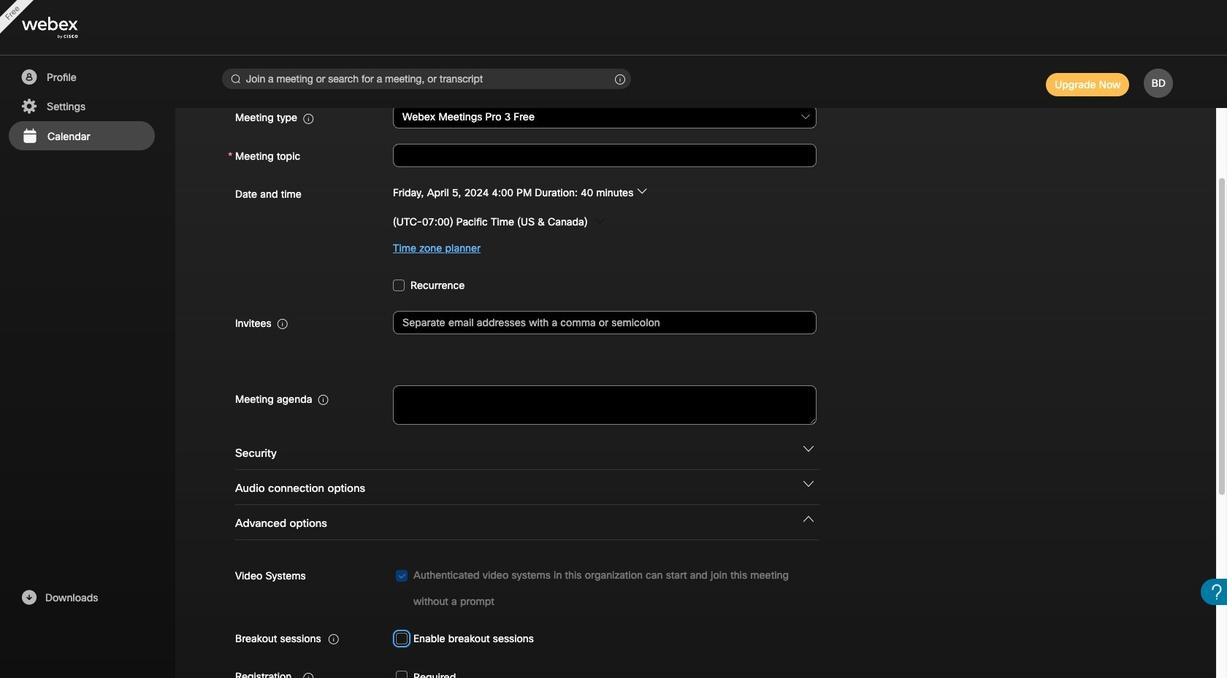 Task type: locate. For each thing, give the bounding box(es) containing it.
1 vertical spatial ng down image
[[804, 514, 814, 525]]

2 ng down image from the top
[[804, 514, 814, 525]]

ng down image
[[804, 444, 814, 455], [804, 514, 814, 525]]

mds content download_filled image
[[20, 590, 38, 607]]

advanced options region
[[228, 506, 1164, 679]]

cisco webex image
[[22, 17, 110, 39]]

ng down image down ng down image
[[804, 514, 814, 525]]

ng down image up ng down image
[[804, 444, 814, 455]]

arrow image
[[637, 186, 647, 196]]

ng down image
[[804, 479, 814, 490]]

arrow image
[[595, 216, 605, 226]]

banner
[[0, 0, 1228, 56]]

group
[[228, 180, 1164, 261]]

None text field
[[393, 144, 817, 167]]

0 vertical spatial ng down image
[[804, 444, 814, 455]]

None field
[[393, 104, 817, 130]]

None text field
[[393, 386, 817, 425]]

mds meetings_filled image
[[20, 128, 39, 145]]



Task type: vqa. For each thing, say whether or not it's contained in the screenshot.
the Audio connection options region
no



Task type: describe. For each thing, give the bounding box(es) containing it.
Invitees text field
[[393, 311, 817, 334]]

mds people circle_filled image
[[20, 69, 38, 86]]

ng down image inside advanced options region
[[804, 514, 814, 525]]

Join a meeting or search for a meeting, or transcript text field
[[222, 69, 631, 89]]

video systems: authenticated video systems in this organization can start and join this meeting without a prompt element
[[396, 563, 817, 615]]

1 ng down image from the top
[[804, 444, 814, 455]]

breakout sessions: enable breakout sessions element
[[396, 626, 534, 653]]

mds settings_filled image
[[20, 98, 38, 115]]



